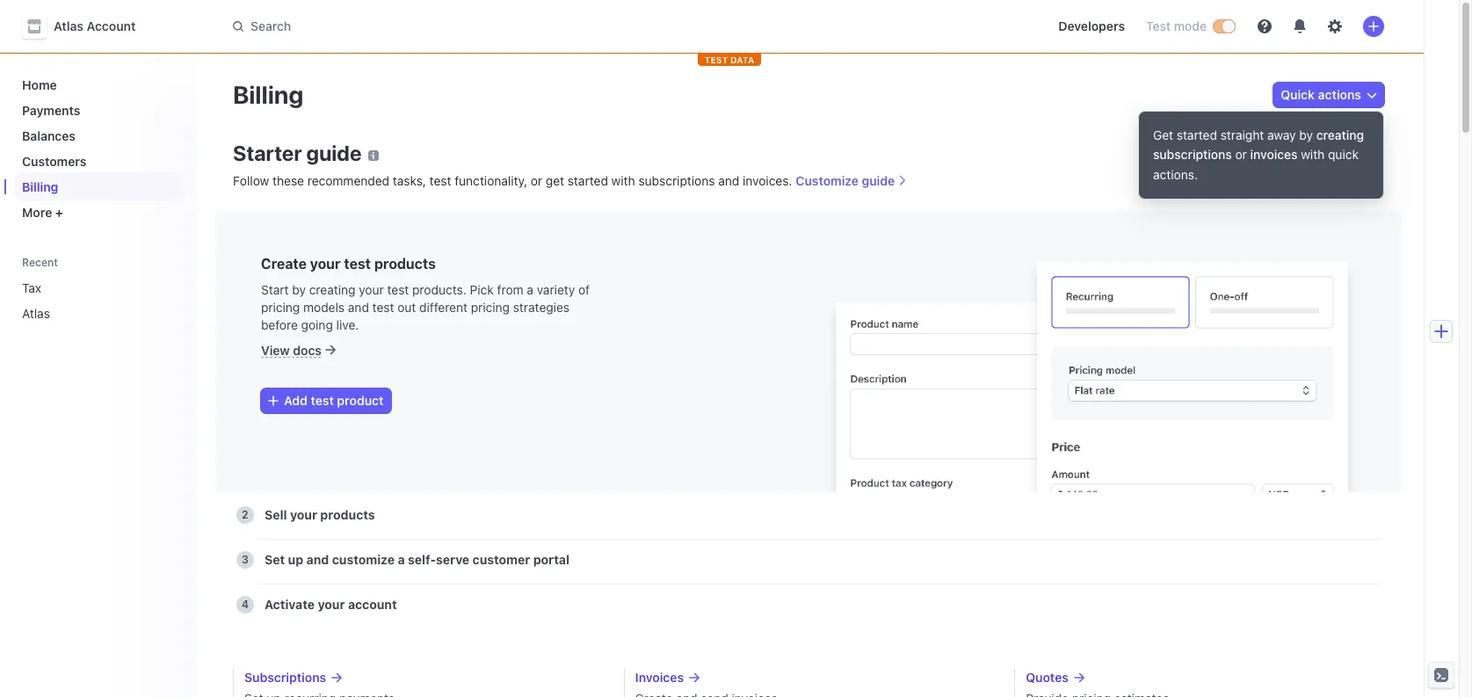 Task type: locate. For each thing, give the bounding box(es) containing it.
test right "add"
[[311, 393, 334, 408]]

and right up
[[306, 552, 329, 567]]

by
[[1300, 127, 1313, 142], [292, 282, 306, 297]]

your right "create"
[[310, 256, 341, 272]]

from
[[497, 282, 524, 297]]

0 vertical spatial a
[[527, 282, 534, 297]]

different
[[419, 300, 468, 315]]

1 horizontal spatial subscriptions
[[1153, 147, 1232, 162]]

straight
[[1221, 127, 1264, 142]]

by inside start by creating your test products. pick from a variety of pricing models and test out different pricing strategies before going live.
[[292, 282, 306, 297]]

recent
[[22, 256, 58, 269]]

settings image
[[1328, 19, 1342, 33]]

test up models
[[344, 256, 371, 272]]

test
[[705, 55, 728, 65]]

atlas inside 'button'
[[54, 18, 84, 33]]

your
[[310, 256, 341, 272], [359, 282, 384, 297], [290, 507, 317, 522], [318, 597, 345, 612]]

pricing down pick
[[471, 300, 510, 315]]

more +
[[22, 205, 63, 220]]

away
[[1268, 127, 1296, 142]]

guide right customize on the right of the page
[[862, 173, 895, 188]]

atlas
[[54, 18, 84, 33], [22, 306, 50, 321]]

products.
[[412, 282, 467, 297]]

Search search field
[[222, 10, 718, 43]]

balances link
[[15, 121, 184, 150]]

1 horizontal spatial a
[[527, 282, 534, 297]]

4
[[242, 598, 249, 611]]

0 horizontal spatial billing
[[22, 179, 58, 194]]

by right start
[[292, 282, 306, 297]]

atlas for atlas account
[[54, 18, 84, 33]]

up
[[288, 552, 303, 567]]

1 vertical spatial by
[[292, 282, 306, 297]]

add test product
[[284, 393, 384, 408]]

by right away
[[1300, 127, 1313, 142]]

tasks,
[[393, 173, 426, 188]]

customers link
[[15, 147, 184, 176]]

with right get
[[612, 173, 635, 188]]

0 horizontal spatial subscriptions
[[639, 173, 715, 188]]

atlas left account
[[54, 18, 84, 33]]

1 vertical spatial creating
[[309, 282, 356, 297]]

recent navigation links element
[[4, 248, 198, 328]]

products up customize
[[320, 507, 375, 522]]

your down the create your test products
[[359, 282, 384, 297]]

billing up more +
[[22, 179, 58, 194]]

actions.
[[1153, 167, 1198, 182]]

a
[[527, 282, 534, 297], [398, 552, 405, 567]]

creating
[[1317, 127, 1364, 142], [309, 282, 356, 297]]

0 vertical spatial by
[[1300, 127, 1313, 142]]

or
[[1236, 147, 1247, 162], [531, 173, 543, 188]]

1 vertical spatial atlas
[[22, 306, 50, 321]]

and left invoices.
[[718, 173, 740, 188]]

pricing
[[261, 300, 300, 315], [471, 300, 510, 315]]

0 vertical spatial subscriptions
[[1153, 147, 1232, 162]]

1 horizontal spatial started
[[1177, 127, 1218, 142]]

test right tasks,
[[430, 173, 451, 188]]

0 vertical spatial creating
[[1317, 127, 1364, 142]]

billing up starter
[[233, 80, 304, 109]]

0 horizontal spatial atlas
[[22, 306, 50, 321]]

with
[[1301, 147, 1325, 162], [612, 173, 635, 188]]

0 horizontal spatial and
[[306, 552, 329, 567]]

0 horizontal spatial pricing
[[261, 300, 300, 315]]

1 vertical spatial or
[[531, 173, 543, 188]]

and up 'live.'
[[348, 300, 369, 315]]

view docs link
[[261, 343, 336, 358]]

billing
[[233, 80, 304, 109], [22, 179, 58, 194]]

billing inside core navigation links element
[[22, 179, 58, 194]]

atlas link
[[15, 299, 159, 328]]

your left account
[[318, 597, 345, 612]]

subscriptions
[[1153, 147, 1232, 162], [639, 173, 715, 188]]

create your test products
[[261, 256, 436, 272]]

1 horizontal spatial and
[[348, 300, 369, 315]]

atlas down the tax
[[22, 306, 50, 321]]

creating inside creating subscriptions
[[1317, 127, 1364, 142]]

portal
[[533, 552, 570, 567]]

quick actions
[[1281, 87, 1362, 102]]

started
[[1177, 127, 1218, 142], [568, 173, 608, 188]]

your right the "sell"
[[290, 507, 317, 522]]

account
[[348, 597, 397, 612]]

1 horizontal spatial or
[[1236, 147, 1247, 162]]

creating up models
[[309, 282, 356, 297]]

0 horizontal spatial creating
[[309, 282, 356, 297]]

serve
[[436, 552, 470, 567]]

1 vertical spatial and
[[348, 300, 369, 315]]

guide up the recommended
[[306, 141, 362, 165]]

customize
[[332, 552, 395, 567]]

1 horizontal spatial with
[[1301, 147, 1325, 162]]

your for products
[[290, 507, 317, 522]]

1 vertical spatial guide
[[862, 173, 895, 188]]

products up the products.
[[374, 256, 436, 272]]

self-
[[408, 552, 436, 567]]

0 vertical spatial atlas
[[54, 18, 84, 33]]

0 horizontal spatial started
[[568, 173, 608, 188]]

1 vertical spatial with
[[612, 173, 635, 188]]

view
[[261, 343, 290, 358]]

0 horizontal spatial with
[[612, 173, 635, 188]]

product
[[337, 393, 384, 408]]

0 horizontal spatial a
[[398, 552, 405, 567]]

0 vertical spatial guide
[[306, 141, 362, 165]]

or left get
[[531, 173, 543, 188]]

sell your products
[[265, 507, 375, 522]]

add
[[284, 393, 308, 408]]

0 vertical spatial started
[[1177, 127, 1218, 142]]

test data
[[705, 55, 755, 65]]

or down straight
[[1236, 147, 1247, 162]]

1 horizontal spatial guide
[[862, 173, 895, 188]]

pricing up before
[[261, 300, 300, 315]]

help image
[[1258, 19, 1272, 33]]

1 vertical spatial subscriptions
[[639, 173, 715, 188]]

test up out
[[387, 282, 409, 297]]

your inside start by creating your test products. pick from a variety of pricing models and test out different pricing strategies before going live.
[[359, 282, 384, 297]]

a left self-
[[398, 552, 405, 567]]

with left quick
[[1301, 147, 1325, 162]]

2 horizontal spatial and
[[718, 173, 740, 188]]

mode
[[1174, 18, 1207, 33]]

view docs
[[261, 343, 322, 358]]

products
[[374, 256, 436, 272], [320, 507, 375, 522]]

1 horizontal spatial billing
[[233, 80, 304, 109]]

activate your account
[[265, 597, 397, 612]]

guide
[[306, 141, 362, 165], [862, 173, 895, 188]]

0 vertical spatial with
[[1301, 147, 1325, 162]]

0 horizontal spatial or
[[531, 173, 543, 188]]

variety
[[537, 282, 575, 297]]

atlas inside 'recent' element
[[22, 306, 50, 321]]

account
[[87, 18, 136, 33]]

of
[[578, 282, 590, 297]]

pick
[[470, 282, 494, 297]]

1 vertical spatial billing
[[22, 179, 58, 194]]

tax
[[22, 280, 41, 295]]

1 horizontal spatial atlas
[[54, 18, 84, 33]]

0 horizontal spatial by
[[292, 282, 306, 297]]

customize guide
[[796, 173, 895, 188]]

billing link
[[15, 172, 184, 201]]

1 horizontal spatial pricing
[[471, 300, 510, 315]]

test
[[430, 173, 451, 188], [344, 256, 371, 272], [387, 282, 409, 297], [372, 300, 394, 315], [311, 393, 334, 408]]

guide for customize guide
[[862, 173, 895, 188]]

0 vertical spatial and
[[718, 173, 740, 188]]

1 vertical spatial started
[[568, 173, 608, 188]]

creating up quick
[[1317, 127, 1364, 142]]

follow
[[233, 173, 269, 188]]

+
[[55, 205, 63, 220]]

developers link
[[1052, 12, 1132, 40]]

a right from
[[527, 282, 534, 297]]

1 horizontal spatial creating
[[1317, 127, 1364, 142]]

0 horizontal spatial guide
[[306, 141, 362, 165]]

2 vertical spatial and
[[306, 552, 329, 567]]



Task type: describe. For each thing, give the bounding box(es) containing it.
1 vertical spatial products
[[320, 507, 375, 522]]

search
[[251, 18, 291, 33]]

quotes
[[1026, 670, 1069, 685]]

add test product link
[[261, 389, 391, 414]]

2
[[242, 508, 248, 521]]

payments link
[[15, 96, 184, 125]]

a inside start by creating your test products. pick from a variety of pricing models and test out different pricing strategies before going live.
[[527, 282, 534, 297]]

customer
[[473, 552, 530, 567]]

1 vertical spatial a
[[398, 552, 405, 567]]

3
[[242, 553, 249, 566]]

models
[[303, 300, 345, 315]]

home link
[[15, 70, 184, 99]]

atlas account
[[54, 18, 136, 33]]

with inside with quick actions.
[[1301, 147, 1325, 162]]

home
[[22, 77, 57, 92]]

balances
[[22, 128, 76, 143]]

starter
[[233, 141, 302, 165]]

sell
[[265, 507, 287, 522]]

recent element
[[4, 273, 198, 328]]

invoices
[[1251, 147, 1298, 162]]

these
[[273, 173, 304, 188]]

activate
[[265, 597, 315, 612]]

quick actions button
[[1274, 83, 1385, 107]]

subscriptions
[[244, 670, 326, 685]]

set up and customize a self-serve customer portal
[[265, 552, 570, 567]]

invoices link
[[635, 669, 994, 687]]

1 horizontal spatial by
[[1300, 127, 1313, 142]]

your for account
[[318, 597, 345, 612]]

payments
[[22, 103, 80, 118]]

more
[[22, 205, 52, 220]]

test left out
[[372, 300, 394, 315]]

quick
[[1328, 147, 1359, 162]]

data
[[731, 55, 755, 65]]

0 vertical spatial products
[[374, 256, 436, 272]]

subscriptions link
[[244, 669, 603, 687]]

with quick actions.
[[1153, 147, 1359, 182]]

Search text field
[[222, 10, 718, 43]]

invoices.
[[743, 173, 792, 188]]

set
[[265, 552, 285, 567]]

recommended
[[307, 173, 390, 188]]

creating inside start by creating your test products. pick from a variety of pricing models and test out different pricing strategies before going live.
[[309, 282, 356, 297]]

guide for starter guide
[[306, 141, 362, 165]]

get started straight away by
[[1153, 127, 1317, 142]]

quick
[[1281, 87, 1315, 102]]

atlas account button
[[22, 14, 153, 39]]

follow these recommended tasks, test functionality, or get started with subscriptions and invoices.
[[233, 173, 792, 188]]

create
[[261, 256, 307, 272]]

quotes link
[[1026, 669, 1385, 687]]

subscriptions inside creating subscriptions
[[1153, 147, 1232, 162]]

going
[[301, 317, 333, 332]]

strategies
[[513, 300, 570, 315]]

pin to navigation image
[[168, 306, 182, 320]]

docs
[[293, 343, 322, 358]]

test
[[1146, 18, 1171, 33]]

out
[[398, 300, 416, 315]]

developers
[[1059, 18, 1125, 33]]

or invoices
[[1232, 147, 1298, 162]]

creating subscriptions
[[1153, 127, 1364, 162]]

live.
[[336, 317, 359, 332]]

starter guide
[[233, 141, 362, 165]]

1 pricing from the left
[[261, 300, 300, 315]]

and inside start by creating your test products. pick from a variety of pricing models and test out different pricing strategies before going live.
[[348, 300, 369, 315]]

start
[[261, 282, 289, 297]]

invoices
[[635, 670, 684, 685]]

before
[[261, 317, 298, 332]]

test mode
[[1146, 18, 1207, 33]]

core navigation links element
[[15, 70, 184, 227]]

0 vertical spatial or
[[1236, 147, 1247, 162]]

get
[[1153, 127, 1174, 142]]

atlas for atlas
[[22, 306, 50, 321]]

actions
[[1318, 87, 1362, 102]]

2 pricing from the left
[[471, 300, 510, 315]]

functionality,
[[455, 173, 527, 188]]

customize
[[796, 173, 859, 188]]

start by creating your test products. pick from a variety of pricing models and test out different pricing strategies before going live.
[[261, 282, 590, 332]]

your for test
[[310, 256, 341, 272]]

tax link
[[15, 273, 159, 302]]

customize guide link
[[796, 173, 907, 188]]

0 vertical spatial billing
[[233, 80, 304, 109]]

customers
[[22, 154, 87, 169]]

get
[[546, 173, 564, 188]]



Task type: vqa. For each thing, say whether or not it's contained in the screenshot.


